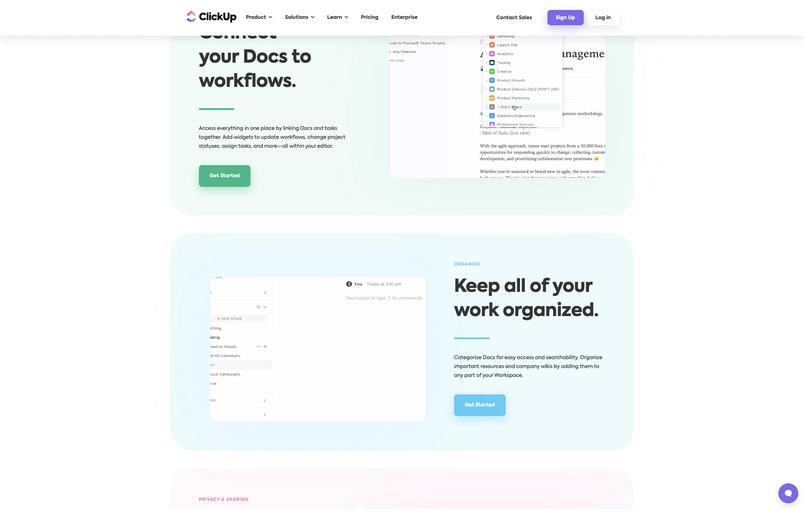 Task type: vqa. For each thing, say whether or not it's contained in the screenshot.
Access everything in one place by linking Docs and tasks together. Add widgets to update workflows, change project statuses, assign tasks, and more—all within your editor.
yes



Task type: describe. For each thing, give the bounding box(es) containing it.
all
[[504, 278, 526, 296]]

tasks & widgets
[[199, 9, 243, 13]]

to inside access everything in one place by linking docs and tasks together. add widgets to update workflows, change project statuses, assign tasks, and more—all within your editor.
[[254, 135, 260, 140]]

linking
[[283, 126, 299, 131]]

sign up button
[[547, 10, 584, 25]]

solutions button
[[281, 10, 318, 25]]

0 vertical spatial in
[[606, 15, 611, 20]]

started for work
[[475, 403, 495, 408]]

learn
[[327, 15, 342, 20]]

them
[[580, 365, 593, 370]]

access everything in one place by linking docs and tasks together. add widgets to update workflows, change project statuses, assign tasks, and more—all within your editor.
[[199, 126, 345, 149]]

of inside the categorize docs for easy access and searchability. organize important resources and company wikis by adding them to any part of your workspace.
[[476, 374, 481, 379]]

to inside connect your docs to workflows.
[[292, 49, 311, 67]]

contact
[[496, 15, 517, 20]]

get for connect your docs to workflows.
[[210, 174, 219, 179]]

get started for work
[[465, 403, 495, 408]]

resources
[[481, 365, 504, 370]]

tasks
[[199, 9, 214, 13]]

by inside access everything in one place by linking docs and tasks together. add widgets to update workflows, change project statuses, assign tasks, and more—all within your editor.
[[276, 126, 282, 131]]

and up the 'change' in the top of the page
[[314, 126, 323, 131]]

organized.
[[503, 303, 598, 320]]

to inside the categorize docs for easy access and searchability. organize important resources and company wikis by adding them to any part of your workspace.
[[594, 365, 599, 370]]

widgets
[[220, 9, 243, 13]]

pricing link
[[357, 10, 382, 25]]

log in
[[595, 15, 611, 20]]

within
[[289, 144, 304, 149]]

pricing
[[361, 15, 378, 20]]

solutions
[[285, 15, 308, 20]]

privacy
[[199, 498, 220, 502]]

privacy & sharing
[[199, 498, 249, 502]]

workflows,
[[280, 135, 306, 140]]

and up wikis
[[535, 356, 545, 361]]

of inside the keep all of your work organized.
[[530, 278, 548, 296]]

learn button
[[324, 10, 352, 25]]

organize
[[454, 263, 480, 267]]

enterprise
[[391, 15, 418, 20]]

part
[[464, 374, 475, 379]]

keep
[[454, 278, 500, 296]]

searchability.
[[546, 356, 579, 361]]

and down easy
[[505, 365, 515, 370]]

together.
[[199, 135, 221, 140]]

sharing
[[226, 498, 249, 502]]

docs inside access everything in one place by linking docs and tasks together. add widgets to update workflows, change project statuses, assign tasks, and more—all within your editor.
[[300, 126, 312, 131]]

contact sales button
[[493, 12, 536, 24]]

and right tasks,
[[253, 144, 263, 149]]

organize
[[580, 356, 602, 361]]

categorize
[[454, 356, 482, 361]]

your inside access everything in one place by linking docs and tasks together. add widgets to update workflows, change project statuses, assign tasks, and more—all within your editor.
[[305, 144, 316, 149]]

assign
[[222, 144, 237, 149]]

widgets
[[234, 135, 253, 140]]

for
[[496, 356, 503, 361]]

add
[[223, 135, 233, 140]]

your inside connect your docs to workflows.
[[199, 49, 239, 67]]



Task type: locate. For each thing, give the bounding box(es) containing it.
in left one
[[245, 126, 249, 131]]

0 horizontal spatial by
[[276, 126, 282, 131]]

& right tasks
[[215, 9, 219, 13]]

get started down part on the bottom of the page
[[465, 403, 495, 408]]

0 vertical spatial get started
[[210, 174, 240, 179]]

access
[[517, 356, 534, 361]]

started
[[220, 174, 240, 179], [475, 403, 495, 408]]

1 vertical spatial get started button
[[454, 395, 506, 417]]

1 vertical spatial started
[[475, 403, 495, 408]]

docs up the 'change' in the top of the page
[[300, 126, 312, 131]]

change
[[307, 135, 326, 140]]

0 vertical spatial docs
[[243, 49, 288, 67]]

your
[[199, 49, 239, 67], [305, 144, 316, 149], [552, 278, 592, 296], [483, 374, 493, 379]]

get started button
[[199, 165, 250, 187], [454, 395, 506, 417]]

&
[[215, 9, 219, 13], [221, 498, 225, 502]]

of right all
[[530, 278, 548, 296]]

by
[[276, 126, 282, 131], [554, 365, 560, 370]]

0 vertical spatial get
[[210, 174, 219, 179]]

keep all of your work organized.
[[454, 278, 598, 320]]

1 vertical spatial to
[[254, 135, 260, 140]]

docs
[[243, 49, 288, 67], [300, 126, 312, 131], [483, 356, 495, 361]]

get started button down part on the bottom of the page
[[454, 395, 506, 417]]

by right wikis
[[554, 365, 560, 370]]

& for sharing
[[221, 498, 225, 502]]

0 horizontal spatial started
[[220, 174, 240, 179]]

sign up
[[556, 15, 575, 20]]

0 horizontal spatial of
[[476, 374, 481, 379]]

get started button for work
[[454, 395, 506, 417]]

0 horizontal spatial &
[[215, 9, 219, 13]]

0 horizontal spatial get started button
[[199, 165, 250, 187]]

0 horizontal spatial get
[[210, 174, 219, 179]]

docs up workflows. in the left top of the page
[[243, 49, 288, 67]]

1 vertical spatial docs
[[300, 126, 312, 131]]

1 vertical spatial &
[[221, 498, 225, 502]]

2 horizontal spatial docs
[[483, 356, 495, 361]]

get down part on the bottom of the page
[[465, 403, 474, 408]]

tasks
[[325, 126, 337, 131]]

2 vertical spatial to
[[594, 365, 599, 370]]

of
[[530, 278, 548, 296], [476, 374, 481, 379]]

adding
[[561, 365, 579, 370]]

any
[[454, 374, 463, 379]]

0 horizontal spatial get started
[[210, 174, 240, 179]]

started for workflows.
[[220, 174, 240, 179]]

sign
[[556, 15, 567, 20]]

0 horizontal spatial in
[[245, 126, 249, 131]]

important
[[454, 365, 479, 370]]

0 vertical spatial by
[[276, 126, 282, 131]]

1 horizontal spatial get started
[[465, 403, 495, 408]]

docs up resources on the right of the page
[[483, 356, 495, 361]]

your up organized.
[[552, 278, 592, 296]]

of right part on the bottom of the page
[[476, 374, 481, 379]]

clickup image
[[185, 9, 237, 23]]

1 horizontal spatial &
[[221, 498, 225, 502]]

1 horizontal spatial started
[[475, 403, 495, 408]]

your down resources on the right of the page
[[483, 374, 493, 379]]

to
[[292, 49, 311, 67], [254, 135, 260, 140], [594, 365, 599, 370]]

& right privacy
[[221, 498, 225, 502]]

docs inside the categorize docs for easy access and searchability. organize important resources and company wikis by adding them to any part of your workspace.
[[483, 356, 495, 361]]

in inside access everything in one place by linking docs and tasks together. add widgets to update workflows, change project statuses, assign tasks, and more—all within your editor.
[[245, 126, 249, 131]]

1 horizontal spatial by
[[554, 365, 560, 370]]

and
[[314, 126, 323, 131], [253, 144, 263, 149], [535, 356, 545, 361], [505, 365, 515, 370]]

update
[[261, 135, 279, 140]]

work
[[454, 303, 499, 320]]

1 vertical spatial get
[[465, 403, 474, 408]]

company
[[516, 365, 540, 370]]

log in link
[[587, 10, 619, 25]]

& for widgets
[[215, 9, 219, 13]]

everything
[[217, 126, 243, 131]]

workflows.
[[199, 73, 296, 91]]

1 horizontal spatial in
[[606, 15, 611, 20]]

connect your docs to workflows.
[[199, 25, 311, 91]]

your inside the categorize docs for easy access and searchability. organize important resources and company wikis by adding them to any part of your workspace.
[[483, 374, 493, 379]]

1 vertical spatial in
[[245, 126, 249, 131]]

0 vertical spatial &
[[215, 9, 219, 13]]

get started button for workflows.
[[199, 165, 250, 187]]

your inside the keep all of your work organized.
[[552, 278, 592, 296]]

by right place on the top left of page
[[276, 126, 282, 131]]

2 vertical spatial docs
[[483, 356, 495, 361]]

get started for workflows.
[[210, 174, 240, 179]]

0 vertical spatial of
[[530, 278, 548, 296]]

2 horizontal spatial to
[[594, 365, 599, 370]]

get
[[210, 174, 219, 179], [465, 403, 474, 408]]

editor.
[[317, 144, 333, 149]]

get down the "statuses,"
[[210, 174, 219, 179]]

up
[[568, 15, 575, 20]]

0 vertical spatial started
[[220, 174, 240, 179]]

enterprise link
[[388, 10, 421, 25]]

by inside the categorize docs for easy access and searchability. organize important resources and company wikis by adding them to any part of your workspace.
[[554, 365, 560, 370]]

statuses,
[[199, 144, 220, 149]]

0 horizontal spatial to
[[254, 135, 260, 140]]

in
[[606, 15, 611, 20], [245, 126, 249, 131]]

product button
[[242, 10, 276, 25]]

1 horizontal spatial docs
[[300, 126, 312, 131]]

1 horizontal spatial to
[[292, 49, 311, 67]]

get for keep all of your work organized.
[[465, 403, 474, 408]]

project
[[328, 135, 345, 140]]

more—all
[[264, 144, 288, 149]]

connect
[[199, 25, 276, 42]]

1 horizontal spatial get started button
[[454, 395, 506, 417]]

contact sales
[[496, 15, 532, 20]]

your down the 'change' in the top of the page
[[305, 144, 316, 149]]

0 horizontal spatial docs
[[243, 49, 288, 67]]

product
[[246, 15, 266, 20]]

one
[[250, 126, 259, 131]]

0 vertical spatial get started button
[[199, 165, 250, 187]]

your down connect
[[199, 49, 239, 67]]

1 vertical spatial by
[[554, 365, 560, 370]]

docs inside connect your docs to workflows.
[[243, 49, 288, 67]]

1 vertical spatial get started
[[465, 403, 495, 408]]

log
[[595, 15, 605, 20]]

1 horizontal spatial get
[[465, 403, 474, 408]]

1 horizontal spatial of
[[530, 278, 548, 296]]

get started
[[210, 174, 240, 179], [465, 403, 495, 408]]

sales
[[519, 15, 532, 20]]

tasks,
[[238, 144, 252, 149]]

1 vertical spatial of
[[476, 374, 481, 379]]

0 vertical spatial to
[[292, 49, 311, 67]]

wikis
[[541, 365, 553, 370]]

categorize docs for easy access and searchability. organize important resources and company wikis by adding them to any part of your workspace.
[[454, 356, 602, 379]]

access
[[199, 126, 216, 131]]

in right log
[[606, 15, 611, 20]]

get started down assign
[[210, 174, 240, 179]]

easy
[[504, 356, 516, 361]]

workspace.
[[494, 374, 523, 379]]

get started button down assign
[[199, 165, 250, 187]]

place
[[261, 126, 275, 131]]



